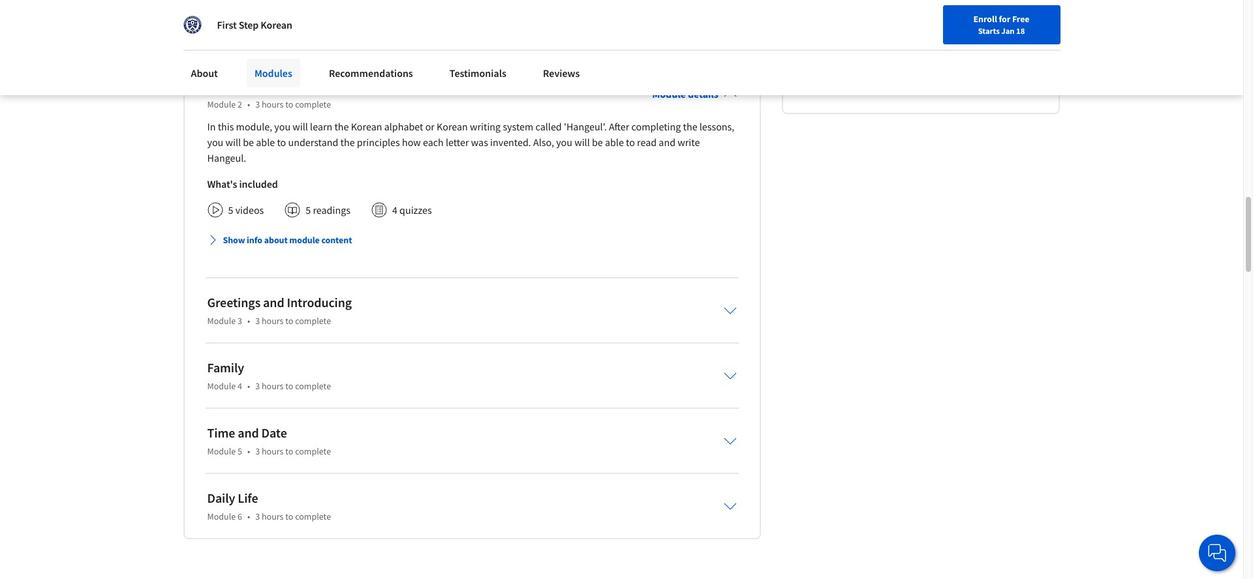 Task type: vqa. For each thing, say whether or not it's contained in the screenshot.
engage
no



Task type: describe. For each thing, give the bounding box(es) containing it.
each
[[423, 136, 444, 149]]

complete for introducing
[[295, 315, 331, 327]]

18
[[1017, 25, 1025, 36]]

• for the
[[247, 98, 250, 110]]

alphabet
[[273, 78, 323, 94]]

included
[[239, 177, 278, 190]]

yonsei university image
[[183, 16, 201, 34]]

content
[[322, 234, 352, 246]]

• for greetings
[[247, 315, 250, 327]]

invented.
[[490, 136, 531, 149]]

the right learn
[[335, 120, 349, 133]]

1 be from the left
[[243, 136, 254, 149]]

3 inside the korean alphabet module 2 • 3 hours to complete
[[255, 98, 260, 110]]

• inside the family module 4 • 3 hours to complete
[[247, 381, 250, 392]]

1 able from the left
[[256, 136, 275, 149]]

new
[[919, 15, 936, 27]]

your
[[900, 15, 918, 27]]

recommendations
[[329, 67, 413, 80]]

completing
[[632, 120, 681, 133]]

hangeul.
[[207, 151, 246, 164]]

complete for alphabet
[[295, 98, 331, 110]]

info about module content element
[[207, 6, 737, 43]]

module,
[[236, 120, 272, 133]]

english button
[[970, 0, 1049, 42]]

system
[[503, 120, 534, 133]]

in
[[207, 120, 216, 133]]

2
[[238, 98, 242, 110]]

info
[[247, 234, 262, 246]]

hours for introducing
[[262, 315, 284, 327]]

korean inside the korean alphabet module 2 • 3 hours to complete
[[231, 78, 270, 94]]

for
[[999, 13, 1011, 25]]

recommendations link
[[321, 59, 421, 88]]

the left "principles" at the top of the page
[[341, 136, 355, 149]]

family module 4 • 3 hours to complete
[[207, 360, 331, 392]]

greetings and introducing module 3 • 3 hours to complete
[[207, 294, 352, 327]]

career
[[938, 15, 963, 27]]

3 inside the family module 4 • 3 hours to complete
[[255, 381, 260, 392]]

module inside "daily life module 6 • 3 hours to complete"
[[207, 511, 236, 523]]

and for introducing
[[263, 294, 284, 311]]

2 horizontal spatial you
[[556, 136, 573, 149]]

module inside the time and date module 5 • 3 hours to complete
[[207, 446, 236, 458]]

write
[[678, 136, 700, 149]]

testimonials link
[[442, 59, 515, 88]]

modules
[[255, 67, 292, 80]]

hours for alphabet
[[262, 98, 284, 110]]

korean up "principles" at the top of the page
[[351, 120, 382, 133]]

module
[[290, 234, 320, 246]]

family
[[207, 360, 244, 376]]

to left understand
[[277, 136, 286, 149]]

hours inside the family module 4 • 3 hours to complete
[[262, 381, 284, 392]]

4 inside the family module 4 • 3 hours to complete
[[238, 381, 242, 392]]

daily
[[207, 490, 235, 507]]

the
[[207, 78, 228, 94]]

reviews
[[543, 67, 580, 80]]

time and date module 5 • 3 hours to complete
[[207, 425, 331, 458]]

2 able from the left
[[605, 136, 624, 149]]

understand
[[288, 136, 338, 149]]

letter
[[446, 136, 469, 149]]

4 quizzes
[[392, 204, 432, 217]]

about
[[264, 234, 288, 246]]

module details
[[652, 87, 719, 100]]



Task type: locate. For each thing, give the bounding box(es) containing it.
and inside the time and date module 5 • 3 hours to complete
[[238, 425, 259, 441]]

enroll for free starts jan 18
[[974, 13, 1030, 36]]

module inside the family module 4 • 3 hours to complete
[[207, 381, 236, 392]]

3 complete from the top
[[295, 381, 331, 392]]

details
[[688, 87, 719, 100]]

1 horizontal spatial and
[[263, 294, 284, 311]]

to
[[286, 98, 293, 110], [277, 136, 286, 149], [626, 136, 635, 149], [286, 315, 293, 327], [286, 381, 293, 392], [286, 446, 293, 458], [286, 511, 293, 523]]

about link
[[183, 59, 226, 88]]

to right 6
[[286, 511, 293, 523]]

modules link
[[247, 59, 300, 88]]

and down completing
[[659, 136, 676, 149]]

1 complete from the top
[[295, 98, 331, 110]]

complete inside the family module 4 • 3 hours to complete
[[295, 381, 331, 392]]

hours up module,
[[262, 98, 284, 110]]

5 • from the top
[[247, 511, 250, 523]]

free
[[1013, 13, 1030, 25]]

hours up date
[[262, 381, 284, 392]]

1 vertical spatial 4
[[238, 381, 242, 392]]

• up the time and date module 5 • 3 hours to complete
[[247, 381, 250, 392]]

0 horizontal spatial you
[[207, 136, 224, 149]]

• inside the korean alphabet module 2 • 3 hours to complete
[[247, 98, 250, 110]]

show
[[223, 234, 245, 246]]

module inside greetings and introducing module 3 • 3 hours to complete
[[207, 315, 236, 327]]

5 hours from the top
[[262, 511, 284, 523]]

writing
[[470, 120, 501, 133]]

3
[[255, 98, 260, 110], [238, 315, 242, 327], [255, 315, 260, 327], [255, 381, 260, 392], [255, 446, 260, 458], [255, 511, 260, 523]]

4 left quizzes
[[392, 204, 398, 217]]

what's
[[207, 177, 237, 190]]

hours for date
[[262, 446, 284, 458]]

date
[[262, 425, 287, 441]]

in this module, you will learn the korean alphabet or korean writing system called 'hangeul'. after completing the lessons, you will be able to understand the principles how each letter was invented. also, you will be able to read and write hangeul.
[[207, 120, 735, 164]]

complete for date
[[295, 446, 331, 458]]

2 horizontal spatial 5
[[306, 204, 311, 217]]

will up understand
[[293, 120, 308, 133]]

1 horizontal spatial will
[[293, 120, 308, 133]]

2 horizontal spatial and
[[659, 136, 676, 149]]

complete inside the time and date module 5 • 3 hours to complete
[[295, 446, 331, 458]]

complete
[[295, 98, 331, 110], [295, 315, 331, 327], [295, 381, 331, 392], [295, 446, 331, 458], [295, 511, 331, 523]]

alphabet
[[384, 120, 423, 133]]

to up date
[[286, 381, 293, 392]]

hours inside the korean alphabet module 2 • 3 hours to complete
[[262, 98, 284, 110]]

you right also,
[[556, 136, 573, 149]]

jan
[[1002, 25, 1015, 36]]

show info about module content
[[223, 234, 352, 246]]

module inside the korean alphabet module 2 • 3 hours to complete
[[207, 98, 236, 110]]

module left "details"
[[652, 87, 686, 100]]

the up write
[[683, 120, 698, 133]]

hours down date
[[262, 446, 284, 458]]

5 for 5 readings
[[306, 204, 311, 217]]

learn
[[310, 120, 333, 133]]

5
[[228, 204, 233, 217], [306, 204, 311, 217], [238, 446, 242, 458]]

and
[[659, 136, 676, 149], [263, 294, 284, 311], [238, 425, 259, 441]]

module left 2
[[207, 98, 236, 110]]

will up hangeul.
[[226, 136, 241, 149]]

2 hours from the top
[[262, 315, 284, 327]]

readings
[[313, 204, 351, 217]]

to inside the time and date module 5 • 3 hours to complete
[[286, 446, 293, 458]]

• for time
[[247, 446, 250, 458]]

to inside "daily life module 6 • 3 hours to complete"
[[286, 511, 293, 523]]

module
[[652, 87, 686, 100], [207, 98, 236, 110], [207, 315, 236, 327], [207, 381, 236, 392], [207, 446, 236, 458], [207, 511, 236, 523]]

• right 2
[[247, 98, 250, 110]]

1 horizontal spatial you
[[274, 120, 291, 133]]

you right module,
[[274, 120, 291, 133]]

videos
[[235, 204, 264, 217]]

module down greetings
[[207, 315, 236, 327]]

complete inside the korean alphabet module 2 • 3 hours to complete
[[295, 98, 331, 110]]

first step korean
[[217, 18, 292, 31]]

and right greetings
[[263, 294, 284, 311]]

lessons,
[[700, 120, 735, 133]]

time
[[207, 425, 235, 441]]

module down time
[[207, 446, 236, 458]]

be down ''hangeul'.'
[[592, 136, 603, 149]]

6
[[238, 511, 242, 523]]

None search field
[[186, 8, 500, 34]]

or
[[426, 120, 435, 133]]

2 horizontal spatial will
[[575, 136, 590, 149]]

able down module,
[[256, 136, 275, 149]]

also,
[[533, 136, 554, 149]]

and left date
[[238, 425, 259, 441]]

1 hours from the top
[[262, 98, 284, 110]]

and for date
[[238, 425, 259, 441]]

hours inside greetings and introducing module 3 • 3 hours to complete
[[262, 315, 284, 327]]

module down family
[[207, 381, 236, 392]]

introducing
[[287, 294, 352, 311]]

5 videos
[[228, 204, 264, 217]]

to down alphabet
[[286, 98, 293, 110]]

5 complete from the top
[[295, 511, 331, 523]]

and inside in this module, you will learn the korean alphabet or korean writing system called 'hangeul'. after completing the lessons, you will be able to understand the principles how each letter was invented. also, you will be able to read and write hangeul.
[[659, 136, 676, 149]]

hours up the family module 4 • 3 hours to complete
[[262, 315, 284, 327]]

was
[[471, 136, 488, 149]]

5 left readings
[[306, 204, 311, 217]]

after
[[609, 120, 630, 133]]

1 horizontal spatial able
[[605, 136, 624, 149]]

• inside the time and date module 5 • 3 hours to complete
[[247, 446, 250, 458]]

hours inside "daily life module 6 • 3 hours to complete"
[[262, 511, 284, 523]]

3 inside the time and date module 5 • 3 hours to complete
[[255, 446, 260, 458]]

be
[[243, 136, 254, 149], [592, 136, 603, 149]]

show info about module content button
[[202, 228, 357, 252]]

5 for 5 videos
[[228, 204, 233, 217]]

to inside greetings and introducing module 3 • 3 hours to complete
[[286, 315, 293, 327]]

1 vertical spatial and
[[263, 294, 284, 311]]

0 horizontal spatial 5
[[228, 204, 233, 217]]

• right 6
[[247, 511, 250, 523]]

find
[[882, 15, 898, 27]]

2 • from the top
[[247, 315, 250, 327]]

the
[[335, 120, 349, 133], [683, 120, 698, 133], [341, 136, 355, 149]]

find your new career
[[882, 15, 963, 27]]

• down greetings
[[247, 315, 250, 327]]

5 inside the time and date module 5 • 3 hours to complete
[[238, 446, 242, 458]]

principles
[[357, 136, 400, 149]]

reviews link
[[535, 59, 588, 88]]

hours inside the time and date module 5 • 3 hours to complete
[[262, 446, 284, 458]]

3 inside "daily life module 6 • 3 hours to complete"
[[255, 511, 260, 523]]

able down after
[[605, 136, 624, 149]]

find your new career link
[[875, 13, 970, 29]]

greetings
[[207, 294, 261, 311]]

to left read at the right of the page
[[626, 136, 635, 149]]

0 horizontal spatial will
[[226, 136, 241, 149]]

4 down family
[[238, 381, 242, 392]]

1 horizontal spatial be
[[592, 136, 603, 149]]

•
[[247, 98, 250, 110], [247, 315, 250, 327], [247, 381, 250, 392], [247, 446, 250, 458], [247, 511, 250, 523]]

0 horizontal spatial be
[[243, 136, 254, 149]]

module left 6
[[207, 511, 236, 523]]

starts
[[979, 25, 1000, 36]]

be down module,
[[243, 136, 254, 149]]

will
[[293, 120, 308, 133], [226, 136, 241, 149], [575, 136, 590, 149]]

daily life module 6 • 3 hours to complete
[[207, 490, 331, 523]]

0 vertical spatial 4
[[392, 204, 398, 217]]

and inside greetings and introducing module 3 • 3 hours to complete
[[263, 294, 284, 311]]

step
[[239, 18, 259, 31]]

first
[[217, 18, 237, 31]]

to inside the family module 4 • 3 hours to complete
[[286, 381, 293, 392]]

4
[[392, 204, 398, 217], [238, 381, 242, 392]]

this
[[218, 120, 234, 133]]

0 vertical spatial and
[[659, 136, 676, 149]]

complete inside "daily life module 6 • 3 hours to complete"
[[295, 511, 331, 523]]

1 • from the top
[[247, 98, 250, 110]]

enroll
[[974, 13, 998, 25]]

1 horizontal spatial 4
[[392, 204, 398, 217]]

0 horizontal spatial 4
[[238, 381, 242, 392]]

called
[[536, 120, 562, 133]]

you down in
[[207, 136, 224, 149]]

life
[[238, 490, 258, 507]]

complete inside greetings and introducing module 3 • 3 hours to complete
[[295, 315, 331, 327]]

the korean alphabet module 2 • 3 hours to complete
[[207, 78, 331, 110]]

2 vertical spatial and
[[238, 425, 259, 441]]

quizzes
[[400, 204, 432, 217]]

3 • from the top
[[247, 381, 250, 392]]

5 up life in the bottom left of the page
[[238, 446, 242, 458]]

you
[[274, 120, 291, 133], [207, 136, 224, 149], [556, 136, 573, 149]]

0 horizontal spatial able
[[256, 136, 275, 149]]

• inside "daily life module 6 • 3 hours to complete"
[[247, 511, 250, 523]]

• inside greetings and introducing module 3 • 3 hours to complete
[[247, 315, 250, 327]]

to inside the korean alphabet module 2 • 3 hours to complete
[[286, 98, 293, 110]]

hours right 6
[[262, 511, 284, 523]]

2 complete from the top
[[295, 315, 331, 327]]

korean up letter
[[437, 120, 468, 133]]

english
[[993, 15, 1025, 28]]

4 hours from the top
[[262, 446, 284, 458]]

korean right "step" at the top
[[261, 18, 292, 31]]

korean
[[261, 18, 292, 31], [231, 78, 270, 94], [351, 120, 382, 133], [437, 120, 468, 133]]

to down date
[[286, 446, 293, 458]]

• up life in the bottom left of the page
[[247, 446, 250, 458]]

0 horizontal spatial and
[[238, 425, 259, 441]]

to down introducing
[[286, 315, 293, 327]]

hours
[[262, 98, 284, 110], [262, 315, 284, 327], [262, 381, 284, 392], [262, 446, 284, 458], [262, 511, 284, 523]]

chat with us image
[[1207, 543, 1228, 564]]

'hangeul'.
[[564, 120, 607, 133]]

5 readings
[[306, 204, 351, 217]]

korean up 2
[[231, 78, 270, 94]]

testimonials
[[450, 67, 507, 80]]

4 • from the top
[[247, 446, 250, 458]]

1 horizontal spatial 5
[[238, 446, 242, 458]]

will down ''hangeul'.'
[[575, 136, 590, 149]]

what's included
[[207, 177, 278, 190]]

able
[[256, 136, 275, 149], [605, 136, 624, 149]]

3 hours from the top
[[262, 381, 284, 392]]

read
[[637, 136, 657, 149]]

about
[[191, 67, 218, 80]]

how
[[402, 136, 421, 149]]

4 complete from the top
[[295, 446, 331, 458]]

5 left videos
[[228, 204, 233, 217]]

2 be from the left
[[592, 136, 603, 149]]



